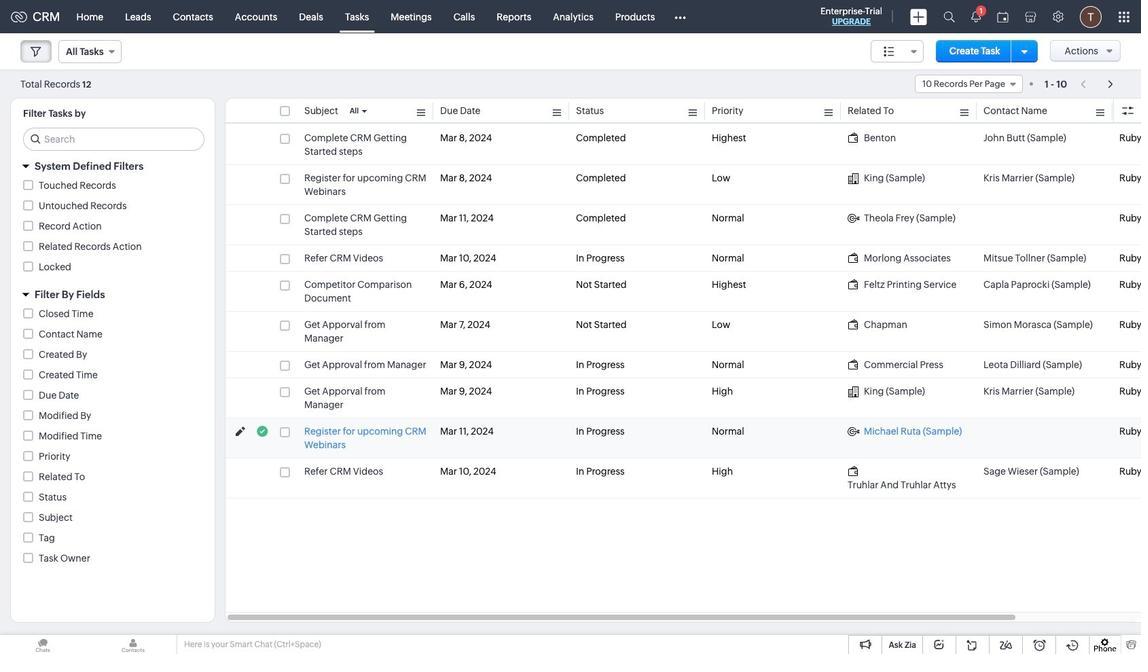 Task type: describe. For each thing, give the bounding box(es) containing it.
signals element
[[963, 0, 989, 33]]

create menu element
[[902, 0, 936, 33]]

profile element
[[1072, 0, 1110, 33]]

size image
[[884, 46, 895, 58]]

calendar image
[[997, 11, 1009, 22]]

Search text field
[[24, 128, 204, 150]]

Other Modules field
[[666, 6, 695, 28]]



Task type: locate. For each thing, give the bounding box(es) containing it.
logo image
[[11, 11, 27, 22]]

None field
[[58, 40, 121, 63], [871, 40, 924, 63], [915, 75, 1023, 93], [58, 40, 121, 63], [915, 75, 1023, 93]]

none field the size
[[871, 40, 924, 63]]

search image
[[944, 11, 955, 22]]

create menu image
[[910, 8, 927, 25]]

contacts image
[[90, 635, 176, 654]]

search element
[[936, 0, 963, 33]]

row group
[[226, 125, 1141, 499]]

chats image
[[0, 635, 86, 654]]

profile image
[[1080, 6, 1102, 28]]



Task type: vqa. For each thing, say whether or not it's contained in the screenshot.
size Field
yes



